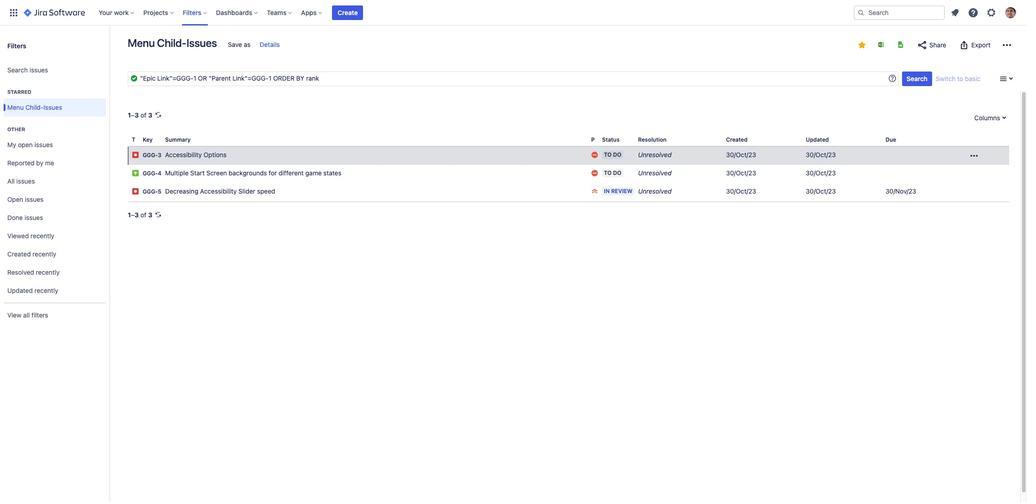 Task type: vqa. For each thing, say whether or not it's contained in the screenshot.
Import into new or existing software projects Import
no



Task type: locate. For each thing, give the bounding box(es) containing it.
to do for accessibility options
[[604, 152, 622, 158]]

2 to from the top
[[604, 170, 612, 177]]

unresolved for backgrounds
[[638, 169, 672, 177]]

recently inside 'link'
[[31, 232, 54, 240]]

unresolved for speed
[[638, 188, 672, 195]]

do for multiple start screen backgrounds for different game states
[[613, 170, 622, 177]]

start
[[190, 169, 205, 177]]

0 vertical spatial filters
[[183, 8, 201, 16]]

to up in
[[604, 170, 612, 177]]

recently up the created recently
[[31, 232, 54, 240]]

to
[[604, 152, 612, 158], [604, 170, 612, 177]]

issues for open issues
[[25, 196, 43, 203]]

1 horizontal spatial created
[[726, 136, 748, 143]]

open
[[18, 141, 33, 149]]

menu right sidebar navigation image
[[128, 36, 155, 49]]

of
[[141, 111, 146, 119], [141, 211, 146, 219]]

0 vertical spatial of
[[141, 111, 146, 119]]

viewed recently
[[7, 232, 54, 240]]

1 – 3 of 3
[[128, 111, 152, 119], [128, 211, 152, 219]]

1 vertical spatial –
[[131, 211, 135, 219]]

all issues link
[[4, 172, 106, 191]]

menu down starred
[[7, 103, 24, 111]]

child-
[[157, 36, 187, 49], [25, 103, 43, 111]]

1 – 3 of 3 up t
[[128, 111, 152, 119]]

0 vertical spatial issues
[[187, 36, 217, 49]]

– down improvement image
[[131, 211, 135, 219]]

search inside button
[[907, 75, 928, 83]]

0 horizontal spatial filters
[[7, 42, 26, 50]]

1 vertical spatial filters
[[7, 42, 26, 50]]

search
[[7, 66, 28, 74], [907, 75, 928, 83]]

decreasing accessibility slider speed link
[[165, 188, 275, 195]]

1 vertical spatial menu child-issues
[[7, 103, 62, 111]]

menu child-issues
[[128, 36, 217, 49], [7, 103, 62, 111]]

share
[[930, 41, 947, 49]]

search up starred
[[7, 66, 28, 74]]

0 vertical spatial do
[[613, 152, 622, 158]]

0 horizontal spatial created
[[7, 250, 31, 258]]

created
[[726, 136, 748, 143], [7, 250, 31, 258]]

0 vertical spatial accessibility
[[165, 151, 202, 159]]

issues down filters popup button
[[187, 36, 217, 49]]

0 vertical spatial 1
[[128, 111, 131, 119]]

reported
[[7, 159, 34, 167]]

unresolved
[[638, 151, 672, 159], [638, 169, 672, 177], [638, 188, 672, 195]]

0 horizontal spatial updated
[[7, 287, 33, 295]]

0 vertical spatial medium high image
[[591, 152, 599, 159]]

to for accessibility options
[[604, 152, 612, 158]]

accessibility down screen
[[200, 188, 237, 195]]

3 up 4
[[158, 152, 161, 159]]

1 vertical spatial child-
[[25, 103, 43, 111]]

Search field
[[854, 5, 945, 20]]

search left switch
[[907, 75, 928, 83]]

banner containing your work
[[0, 0, 1027, 26]]

key
[[143, 136, 153, 143]]

your work button
[[96, 5, 138, 20]]

columns button
[[970, 111, 1010, 125]]

0 vertical spatial –
[[131, 111, 135, 119]]

teams
[[267, 8, 287, 16]]

apps
[[301, 8, 317, 16]]

updated inside updated recently link
[[7, 287, 33, 295]]

issues
[[30, 66, 48, 74], [34, 141, 53, 149], [16, 177, 35, 185], [25, 196, 43, 203], [25, 214, 43, 222]]

None text field
[[128, 72, 899, 86]]

to do down "status"
[[604, 152, 622, 158]]

my
[[7, 141, 16, 149]]

child- inside the starred group
[[25, 103, 43, 111]]

summary
[[165, 136, 191, 143]]

3 unresolved from the top
[[638, 188, 672, 195]]

1 horizontal spatial issues
[[187, 36, 217, 49]]

for
[[269, 169, 277, 177]]

me
[[45, 159, 54, 167]]

do up "in review"
[[613, 170, 622, 177]]

0 vertical spatial search
[[7, 66, 28, 74]]

issues right open
[[34, 141, 53, 149]]

issues up viewed recently
[[25, 214, 43, 222]]

1 medium high image from the top
[[591, 152, 599, 159]]

updated for updated recently
[[7, 287, 33, 295]]

1 horizontal spatial menu child-issues
[[128, 36, 217, 49]]

3 inside "ggg-3 accessibility options"
[[158, 152, 161, 159]]

other group
[[4, 117, 106, 303]]

1 ggg- from the top
[[143, 152, 158, 159]]

search button
[[902, 72, 933, 86]]

bug image for decreasing accessibility slider speed
[[132, 188, 139, 195]]

switch to basic link
[[936, 75, 981, 83]]

1 horizontal spatial search
[[907, 75, 928, 83]]

accessibility down summary
[[165, 151, 202, 159]]

search for search
[[907, 75, 928, 83]]

ggg-5 decreasing accessibility slider speed
[[143, 188, 275, 195]]

share link
[[912, 38, 951, 52]]

1 horizontal spatial menu
[[128, 36, 155, 49]]

bug image down t
[[132, 152, 139, 159]]

sidebar navigation image
[[99, 36, 120, 55]]

filters inside popup button
[[183, 8, 201, 16]]

to do up "in review"
[[604, 170, 622, 177]]

do down "status"
[[613, 152, 622, 158]]

1 vertical spatial issues
[[43, 103, 62, 111]]

recently down viewed recently 'link'
[[32, 250, 56, 258]]

issues inside open issues link
[[25, 196, 43, 203]]

issues down search issues link on the top left of page
[[43, 103, 62, 111]]

child- down projects popup button
[[157, 36, 187, 49]]

1 vertical spatial 1 – 3 of 3
[[128, 211, 152, 219]]

1 vertical spatial do
[[613, 170, 622, 177]]

created inside created recently link
[[7, 250, 31, 258]]

ggg- down ggg-4 'link'
[[143, 188, 158, 195]]

save
[[228, 41, 242, 48]]

slider
[[239, 188, 255, 195]]

bug image left ggg-5 link
[[132, 188, 139, 195]]

done
[[7, 214, 23, 222]]

recently down created recently link
[[36, 269, 60, 276]]

menu child-issues down projects popup button
[[128, 36, 217, 49]]

filters up search issues
[[7, 42, 26, 50]]

created for created
[[726, 136, 748, 143]]

filters
[[183, 8, 201, 16], [7, 42, 26, 50]]

1 bug image from the top
[[132, 152, 139, 159]]

your
[[99, 8, 112, 16]]

30/oct/23
[[726, 151, 756, 159], [806, 151, 836, 159], [726, 169, 756, 177], [806, 169, 836, 177], [726, 188, 756, 195], [806, 188, 836, 195]]

2 to do from the top
[[604, 170, 622, 177]]

open in microsoft excel image
[[878, 41, 885, 48]]

in
[[604, 188, 610, 195]]

0 horizontal spatial menu
[[7, 103, 24, 111]]

0 vertical spatial bug image
[[132, 152, 139, 159]]

1 vertical spatial 1
[[128, 211, 131, 219]]

1 to do from the top
[[604, 152, 622, 158]]

1 vertical spatial search
[[907, 75, 928, 83]]

recently
[[31, 232, 54, 240], [32, 250, 56, 258], [36, 269, 60, 276], [34, 287, 58, 295]]

1 vertical spatial bug image
[[132, 188, 139, 195]]

1 vertical spatial menu
[[7, 103, 24, 111]]

1 vertical spatial to
[[604, 170, 612, 177]]

to for multiple start screen backgrounds for different game states
[[604, 170, 612, 177]]

notifications image
[[950, 7, 961, 18]]

your profile and settings image
[[1006, 7, 1017, 18]]

1 vertical spatial updated
[[7, 287, 33, 295]]

ggg-
[[143, 152, 158, 159], [143, 170, 158, 177], [143, 188, 158, 195]]

2 bug image from the top
[[132, 188, 139, 195]]

review
[[611, 188, 633, 195]]

1
[[128, 111, 131, 119], [128, 211, 131, 219]]

0 vertical spatial updated
[[806, 136, 829, 143]]

1 horizontal spatial filters
[[183, 8, 201, 16]]

ggg- inside ggg-5 decreasing accessibility slider speed
[[143, 188, 158, 195]]

my open issues
[[7, 141, 53, 149]]

medium high image down the p at the right top
[[591, 152, 599, 159]]

updated
[[806, 136, 829, 143], [7, 287, 33, 295]]

4
[[158, 170, 162, 177]]

2 vertical spatial ggg-
[[143, 188, 158, 195]]

issues right all at the top left
[[16, 177, 35, 185]]

ggg- down key
[[143, 152, 158, 159]]

of up key
[[141, 111, 146, 119]]

2 medium high image from the top
[[591, 170, 599, 177]]

medium high image up 'highest' icon
[[591, 170, 599, 177]]

menu inside the starred group
[[7, 103, 24, 111]]

all
[[7, 177, 15, 185]]

0 vertical spatial created
[[726, 136, 748, 143]]

ggg- inside ggg-4 multiple start screen backgrounds for different game states
[[143, 170, 158, 177]]

3 ggg- from the top
[[143, 188, 158, 195]]

created recently
[[7, 250, 56, 258]]

to down "status"
[[604, 152, 612, 158]]

menu
[[128, 36, 155, 49], [7, 103, 24, 111]]

0 vertical spatial 1 – 3 of 3
[[128, 111, 152, 119]]

starred group
[[4, 79, 106, 120]]

0 vertical spatial to do
[[604, 152, 622, 158]]

0 horizontal spatial search
[[7, 66, 28, 74]]

bug image for accessibility options
[[132, 152, 139, 159]]

child- down starred
[[25, 103, 43, 111]]

3 up key
[[148, 111, 152, 119]]

view all filters link
[[4, 307, 106, 325]]

1 – 3 of 3 down ggg-5 link
[[128, 211, 152, 219]]

in review
[[604, 188, 633, 195]]

teams button
[[264, 5, 296, 20]]

2 do from the top
[[613, 170, 622, 177]]

0 vertical spatial to
[[604, 152, 612, 158]]

ggg-3 link
[[143, 152, 161, 159]]

1 vertical spatial unresolved
[[638, 169, 672, 177]]

banner
[[0, 0, 1027, 26]]

1 vertical spatial to do
[[604, 170, 622, 177]]

0 vertical spatial ggg-
[[143, 152, 158, 159]]

recently for resolved recently
[[36, 269, 60, 276]]

0 horizontal spatial child-
[[25, 103, 43, 111]]

– up t
[[131, 111, 135, 119]]

1 – from the top
[[131, 111, 135, 119]]

bug image
[[132, 152, 139, 159], [132, 188, 139, 195]]

export button
[[954, 38, 996, 52]]

0 horizontal spatial menu child-issues
[[7, 103, 62, 111]]

jira software image
[[24, 7, 85, 18], [24, 7, 85, 18]]

other
[[7, 126, 25, 132]]

3
[[135, 111, 139, 119], [148, 111, 152, 119], [158, 152, 161, 159], [135, 211, 139, 219], [148, 211, 152, 219]]

2 ggg- from the top
[[143, 170, 158, 177]]

issues inside search issues link
[[30, 66, 48, 74]]

2 1 – 3 of 3 from the top
[[128, 211, 152, 219]]

of down ggg-5 link
[[141, 211, 146, 219]]

1 do from the top
[[613, 152, 622, 158]]

issues up starred
[[30, 66, 48, 74]]

filters right projects popup button
[[183, 8, 201, 16]]

2 1 from the top
[[128, 211, 131, 219]]

2 unresolved from the top
[[638, 169, 672, 177]]

menu child-issues down starred
[[7, 103, 62, 111]]

0 horizontal spatial issues
[[43, 103, 62, 111]]

2 vertical spatial unresolved
[[638, 188, 672, 195]]

0 vertical spatial child-
[[157, 36, 187, 49]]

1 to from the top
[[604, 152, 612, 158]]

1 vertical spatial medium high image
[[591, 170, 599, 177]]

ggg-5 link
[[143, 188, 161, 195]]

ggg- inside "ggg-3 accessibility options"
[[143, 152, 158, 159]]

medium high image
[[591, 152, 599, 159], [591, 170, 599, 177]]

ggg- right improvement image
[[143, 170, 158, 177]]

–
[[131, 111, 135, 119], [131, 211, 135, 219]]

export
[[972, 41, 991, 49]]

0 vertical spatial unresolved
[[638, 151, 672, 159]]

issues inside all issues link
[[16, 177, 35, 185]]

issues inside done issues link
[[25, 214, 43, 222]]

view all filters
[[7, 311, 48, 319]]

1 vertical spatial of
[[141, 211, 146, 219]]

columns
[[975, 114, 1001, 122]]

1 vertical spatial ggg-
[[143, 170, 158, 177]]

issues right 'open'
[[25, 196, 43, 203]]

recently down resolved recently link
[[34, 287, 58, 295]]

primary element
[[5, 0, 854, 25]]

1 horizontal spatial updated
[[806, 136, 829, 143]]

1 vertical spatial created
[[7, 250, 31, 258]]



Task type: describe. For each thing, give the bounding box(es) containing it.
p
[[591, 136, 595, 143]]

done issues
[[7, 214, 43, 222]]

issues for all issues
[[16, 177, 35, 185]]

filters button
[[180, 5, 211, 20]]

1 1 from the top
[[128, 111, 131, 119]]

starred
[[7, 89, 31, 95]]

speed
[[257, 188, 275, 195]]

create
[[338, 8, 358, 16]]

recently for created recently
[[32, 250, 56, 258]]

to
[[958, 75, 964, 83]]

menu child-issues link
[[4, 99, 106, 117]]

multiple
[[165, 169, 189, 177]]

reported by me link
[[4, 154, 106, 172]]

accessibility options link
[[165, 151, 227, 159]]

options
[[204, 151, 227, 159]]

5
[[158, 188, 161, 195]]

as
[[244, 41, 251, 48]]

projects
[[143, 8, 168, 16]]

save as button
[[223, 37, 255, 52]]

medium high image for multiple start screen backgrounds for different game states
[[591, 170, 599, 177]]

ggg-4 multiple start screen backgrounds for different game states
[[143, 169, 342, 177]]

3 down improvement image
[[135, 211, 139, 219]]

resolved recently link
[[4, 264, 106, 282]]

updated recently
[[7, 287, 58, 295]]

30/nov/23
[[886, 188, 917, 195]]

search issues
[[7, 66, 48, 74]]

t
[[132, 136, 135, 143]]

to do for multiple start screen backgrounds for different game states
[[604, 170, 622, 177]]

switch
[[936, 75, 956, 83]]

filters
[[32, 311, 48, 319]]

ggg- for multiple start screen backgrounds for different game states
[[143, 170, 158, 177]]

ggg- for accessibility options
[[143, 152, 158, 159]]

details link
[[260, 41, 280, 48]]

0 vertical spatial menu child-issues
[[128, 36, 217, 49]]

appswitcher icon image
[[8, 7, 19, 18]]

issues for done issues
[[25, 214, 43, 222]]

1 vertical spatial accessibility
[[200, 188, 237, 195]]

reported by me
[[7, 159, 54, 167]]

1 of from the top
[[141, 111, 146, 119]]

recently for viewed recently
[[31, 232, 54, 240]]

issues inside the starred group
[[43, 103, 62, 111]]

open in google sheets image
[[897, 41, 905, 48]]

3 down ggg-5 link
[[148, 211, 152, 219]]

game
[[305, 169, 322, 177]]

3 up t
[[135, 111, 139, 119]]

issues inside my open issues link
[[34, 141, 53, 149]]

open issues
[[7, 196, 43, 203]]

multiple start screen backgrounds for different game states link
[[165, 169, 342, 177]]

updated for updated
[[806, 136, 829, 143]]

ggg-4 link
[[143, 170, 162, 177]]

do for accessibility options
[[613, 152, 622, 158]]

work
[[114, 8, 129, 16]]

done issues link
[[4, 209, 106, 227]]

switch to basic
[[936, 75, 981, 83]]

improvement image
[[132, 170, 139, 177]]

search for search issues
[[7, 66, 28, 74]]

search issues link
[[4, 61, 106, 79]]

due
[[886, 136, 897, 143]]

dashboards
[[216, 8, 252, 16]]

resolution
[[638, 136, 667, 143]]

created for created recently
[[7, 250, 31, 258]]

1 1 – 3 of 3 from the top
[[128, 111, 152, 119]]

help image
[[968, 7, 979, 18]]

dashboards button
[[213, 5, 261, 20]]

create button
[[332, 5, 363, 20]]

screen
[[206, 169, 227, 177]]

recently for updated recently
[[34, 287, 58, 295]]

1 unresolved from the top
[[638, 151, 672, 159]]

ggg-3 accessibility options
[[143, 151, 227, 159]]

viewed recently link
[[4, 227, 106, 245]]

backgrounds
[[229, 169, 267, 177]]

issues for search issues
[[30, 66, 48, 74]]

updated recently link
[[4, 282, 106, 300]]

open issues link
[[4, 191, 106, 209]]

highest image
[[591, 188, 599, 195]]

2 – from the top
[[131, 211, 135, 219]]

ggg- for decreasing accessibility slider speed
[[143, 188, 158, 195]]

open
[[7, 196, 23, 203]]

medium high image for accessibility options
[[591, 152, 599, 159]]

created recently link
[[4, 245, 106, 264]]

status
[[602, 136, 620, 143]]

your work
[[99, 8, 129, 16]]

view
[[7, 311, 22, 319]]

basic
[[965, 75, 981, 83]]

viewed
[[7, 232, 29, 240]]

small image
[[859, 42, 866, 49]]

1 horizontal spatial child-
[[157, 36, 187, 49]]

0 vertical spatial menu
[[128, 36, 155, 49]]

settings image
[[986, 7, 997, 18]]

my open issues link
[[4, 136, 106, 154]]

states
[[324, 169, 342, 177]]

menu child-issues inside the starred group
[[7, 103, 62, 111]]

decreasing
[[165, 188, 198, 195]]

resolved
[[7, 269, 34, 276]]

apps button
[[298, 5, 326, 20]]

save as
[[228, 41, 251, 48]]

2 of from the top
[[141, 211, 146, 219]]

search image
[[858, 9, 865, 16]]

resolved recently
[[7, 269, 60, 276]]

details
[[260, 41, 280, 48]]

different
[[279, 169, 304, 177]]

projects button
[[141, 5, 177, 20]]

by
[[36, 159, 43, 167]]



